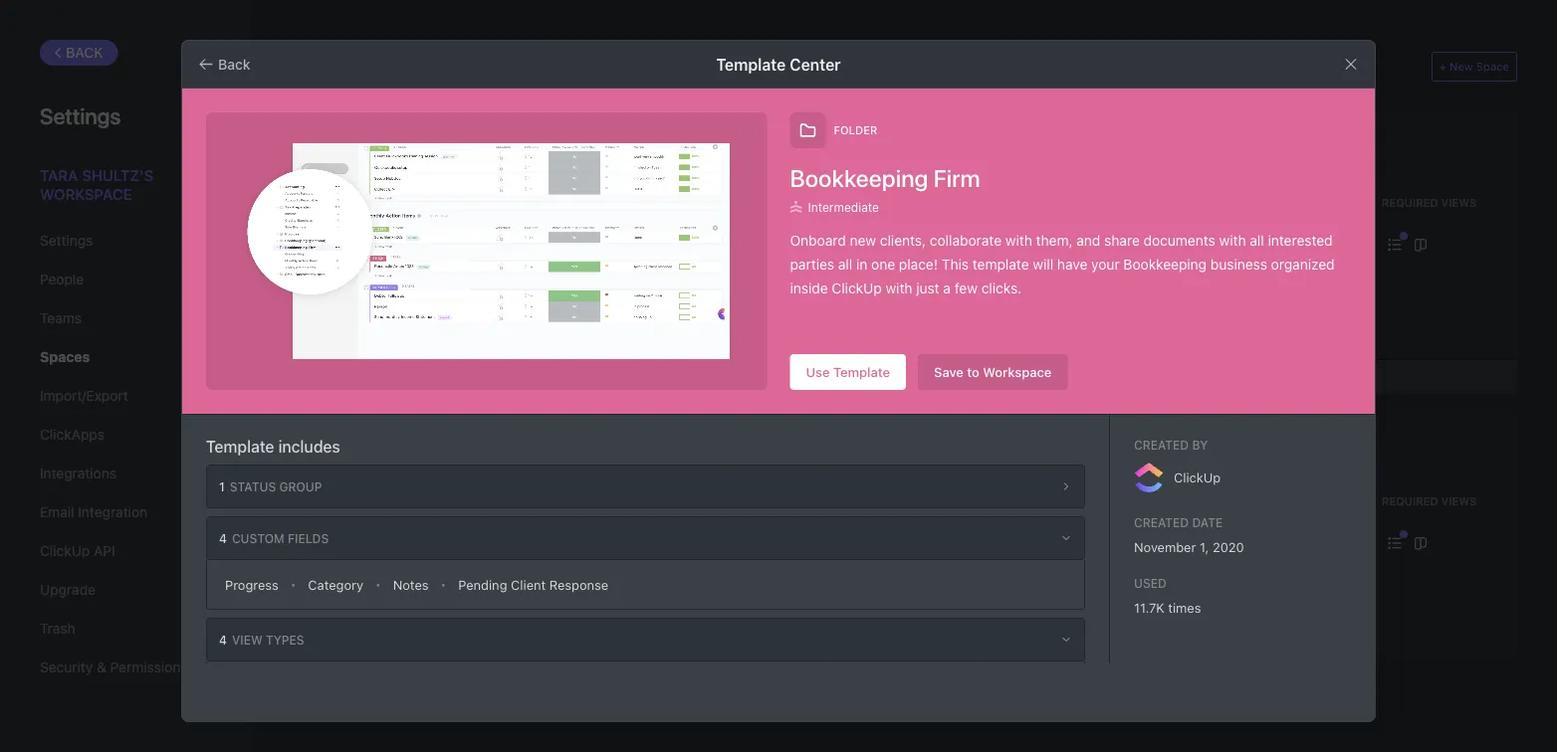Task type: vqa. For each thing, say whether or not it's contained in the screenshot.
⌘K
no



Task type: locate. For each thing, give the bounding box(es) containing it.
inside
[[790, 280, 828, 297]]

2 views from the top
[[1441, 495, 1477, 508]]

1 vertical spatial spaces
[[40, 349, 90, 365]]

with up business
[[1219, 232, 1246, 249]]

0 horizontal spatial spaces
[[40, 349, 90, 365]]

owner for space
[[320, 196, 361, 209]]

custom
[[232, 532, 285, 546]]

all up business
[[1250, 232, 1264, 249]]

to right save
[[967, 365, 980, 380]]

space right go
[[480, 146, 518, 161]]

back link
[[40, 40, 118, 66]]

0 horizontal spatial all
[[838, 256, 853, 273]]

integrations
[[40, 466, 117, 482]]

1 4 from the top
[[219, 532, 227, 546]]

0 horizontal spatial clickup
[[40, 543, 90, 560]]

0 horizontal spatial to
[[464, 146, 476, 161]]

have
[[1057, 256, 1088, 273]]

required views for team space
[[1382, 495, 1477, 508]]

clickapps up integrations
[[40, 427, 105, 443]]

0 vertical spatial workspace
[[40, 186, 132, 203]]

2 vertical spatial to
[[967, 365, 980, 380]]

1 created from the top
[[1134, 438, 1189, 452]]

owner
[[320, 196, 361, 209], [320, 495, 361, 508]]

save
[[934, 365, 964, 380]]

1 vertical spatial 4
[[219, 633, 227, 647]]

clickup down by
[[1174, 470, 1221, 485]]

1 horizontal spatial bookkeeping
[[1124, 256, 1207, 273]]

0 horizontal spatial template
[[206, 438, 274, 457]]

space right new
[[1476, 60, 1510, 73]]

shared for team space
[[422, 495, 467, 508]]

spaces link
[[40, 341, 208, 374]]

1 vertical spatial created
[[1134, 516, 1189, 530]]

1 required views from the top
[[1382, 196, 1477, 209]]

november
[[1134, 540, 1196, 555]]

2 settings from the top
[[40, 233, 93, 249]]

1 settings from the top
[[40, 103, 121, 128]]

1 vertical spatial shared with
[[422, 495, 500, 508]]

• left notes
[[375, 578, 381, 592]]

pending client response
[[458, 578, 609, 592]]

0 horizontal spatial clickapps
[[40, 427, 105, 443]]

spaces
[[720, 58, 780, 77], [40, 349, 90, 365]]

0 vertical spatial owner
[[320, 196, 361, 209]]

0 vertical spatial bookkeeping
[[790, 164, 928, 192]]

2 horizontal spatial template
[[833, 365, 890, 380]]

collaborate
[[930, 232, 1002, 249]]

0 vertical spatial shared with
[[422, 196, 500, 209]]

with down one
[[886, 280, 913, 297]]

required for team space
[[1382, 495, 1438, 508]]

onboard new clients, collaborate with them, and share documents with all interested parties all in one place! this template will have your bookkeeping business organized inside clickup with just a few clicks.
[[790, 232, 1335, 297]]

shared down team space
[[422, 495, 467, 508]]

workspace
[[40, 186, 132, 203], [983, 365, 1052, 380]]

to left do
[[790, 241, 803, 251]]

0 vertical spatial created
[[1134, 438, 1189, 452]]

do
[[805, 241, 819, 251]]

to right go
[[464, 146, 476, 161]]

0 horizontal spatial workspace
[[40, 186, 132, 203]]

bookkeeping firm
[[790, 164, 981, 192]]

settings
[[40, 103, 121, 128], [40, 233, 93, 249]]

clickup api
[[40, 543, 115, 560]]

2 shared from the top
[[422, 495, 467, 508]]

spaces left '(0)'
[[720, 58, 780, 77]]

settings down back link
[[40, 103, 121, 128]]

• right progress
[[290, 578, 296, 592]]

• for progress
[[290, 578, 296, 592]]

to for go
[[464, 146, 476, 161]]

1 shared from the top
[[422, 196, 467, 209]]

clickup up upgrade
[[40, 543, 90, 560]]

workspace down tara
[[40, 186, 132, 203]]

created date november 1, 2020
[[1134, 516, 1244, 555]]

space right team
[[404, 442, 456, 464]]

statuses for team space
[[787, 495, 844, 508]]

4 for 4 view types
[[219, 633, 227, 647]]

bookkeeping up intermediate
[[790, 164, 928, 192]]

by
[[1192, 438, 1208, 452]]

1 required from the top
[[1382, 196, 1438, 209]]

2 required views from the top
[[1382, 495, 1477, 508]]

0 vertical spatial template
[[716, 55, 786, 74]]

clickapps up date
[[1153, 495, 1215, 508]]

required views
[[1382, 196, 1477, 209], [1382, 495, 1477, 508]]

1 vertical spatial template
[[833, 365, 890, 380]]

0 vertical spatial to
[[464, 146, 476, 161]]

0 vertical spatial settings
[[40, 103, 121, 128]]

with up template
[[1006, 232, 1032, 249]]

go to space
[[444, 146, 518, 161]]

settings link
[[40, 224, 208, 258]]

2 horizontal spatial •
[[441, 578, 446, 592]]

2 4 from the top
[[219, 633, 227, 647]]

template up status
[[206, 438, 274, 457]]

shared with up "everyone."
[[422, 196, 500, 209]]

clickup down in on the top right
[[832, 280, 882, 297]]

just
[[916, 280, 940, 297]]

2 statuses from the top
[[787, 495, 844, 508]]

types
[[266, 633, 304, 647]]

everyone. make private
[[422, 240, 553, 254]]

2 horizontal spatial to
[[967, 365, 980, 380]]

1 statuses from the top
[[787, 196, 844, 209]]

1 horizontal spatial workspace
[[983, 365, 1052, 380]]

2 • from the left
[[375, 578, 381, 592]]

2 vertical spatial template
[[206, 438, 274, 457]]

2 owner from the top
[[320, 495, 361, 508]]

1 vertical spatial required
[[1382, 495, 1438, 508]]

save to workspace
[[934, 365, 1052, 380]]

clickapps link
[[40, 418, 208, 452]]

includes
[[278, 438, 340, 457]]

created up november at the bottom of page
[[1134, 516, 1189, 530]]

0 horizontal spatial bookkeeping
[[790, 164, 928, 192]]

0 vertical spatial statuses
[[787, 196, 844, 209]]

1 views from the top
[[1441, 196, 1477, 209]]

2 vertical spatial clickup
[[40, 543, 90, 560]]

0 horizontal spatial •
[[290, 578, 296, 592]]

with
[[470, 196, 500, 209], [1006, 232, 1032, 249], [1219, 232, 1246, 249], [886, 280, 913, 297], [470, 495, 500, 508]]

tara
[[40, 166, 78, 184]]

1 horizontal spatial spaces
[[720, 58, 780, 77]]

created by
[[1134, 438, 1208, 452]]

shared with
[[422, 196, 500, 209], [422, 495, 500, 508]]

1 vertical spatial all
[[838, 256, 853, 273]]

this
[[942, 256, 969, 273]]

your
[[1091, 256, 1120, 273]]

clickapps
[[40, 427, 105, 443], [1153, 495, 1215, 508]]

security
[[40, 660, 93, 676]]

required
[[1382, 196, 1438, 209], [1382, 495, 1438, 508]]

place!
[[899, 256, 938, 273]]

shared with down team space
[[422, 495, 500, 508]]

(0)
[[784, 58, 806, 77]]

bookkeeping down documents
[[1124, 256, 1207, 273]]

1 owner from the top
[[320, 196, 361, 209]]

1 horizontal spatial •
[[375, 578, 381, 592]]

upgrade link
[[40, 574, 208, 607]]

4 left view
[[219, 633, 227, 647]]

created for created by
[[1134, 438, 1189, 452]]

space inside go to space link
[[480, 146, 518, 161]]

back button
[[190, 48, 262, 80]]

•
[[290, 578, 296, 592], [375, 578, 381, 592], [441, 578, 446, 592]]

settings up people
[[40, 233, 93, 249]]

0 vertical spatial all
[[1250, 232, 1264, 249]]

1 horizontal spatial to
[[790, 241, 803, 251]]

0 vertical spatial shared
[[422, 196, 467, 209]]

• for notes
[[441, 578, 446, 592]]

new
[[850, 232, 876, 249]]

1 horizontal spatial clickapps
[[1153, 495, 1215, 508]]

organized
[[1271, 256, 1335, 273]]

1 vertical spatial statuses
[[787, 495, 844, 508]]

people
[[40, 271, 84, 288]]

workspace right save
[[983, 365, 1052, 380]]

0 vertical spatial clickapps
[[40, 427, 105, 443]]

one
[[871, 256, 895, 273]]

0 vertical spatial views
[[1441, 196, 1477, 209]]

1 horizontal spatial template
[[716, 55, 786, 74]]

trash
[[40, 621, 75, 637]]

3 • from the left
[[441, 578, 446, 592]]

• for category
[[375, 578, 381, 592]]

0 vertical spatial spaces
[[720, 58, 780, 77]]

use
[[806, 365, 830, 380]]

4 left custom
[[219, 532, 227, 546]]

shared up "everyone."
[[422, 196, 467, 209]]

1 • from the left
[[290, 578, 296, 592]]

1 vertical spatial clickapps
[[1153, 495, 1215, 508]]

owner for team space
[[320, 495, 361, 508]]

2 required from the top
[[1382, 495, 1438, 508]]

1 horizontal spatial clickup
[[832, 280, 882, 297]]

statuses
[[787, 196, 844, 209], [787, 495, 844, 508]]

clicks.
[[982, 280, 1022, 297]]

1 vertical spatial workspace
[[983, 365, 1052, 380]]

back
[[66, 44, 103, 61]]

share
[[1104, 232, 1140, 249]]

1,
[[1200, 540, 1209, 555]]

created left by
[[1134, 438, 1189, 452]]

views for space
[[1441, 196, 1477, 209]]

created inside created date november 1, 2020
[[1134, 516, 1189, 530]]

2 horizontal spatial clickup
[[1174, 470, 1221, 485]]

&
[[97, 660, 106, 676]]

spaces down teams
[[40, 349, 90, 365]]

1 vertical spatial clickup
[[1174, 470, 1221, 485]]

0 vertical spatial clickup
[[832, 280, 882, 297]]

2 created from the top
[[1134, 516, 1189, 530]]

1
[[219, 480, 225, 494]]

1 vertical spatial shared
[[422, 495, 467, 508]]

clickup inside "link"
[[40, 543, 90, 560]]

template left center
[[716, 55, 786, 74]]

1 vertical spatial settings
[[40, 233, 93, 249]]

workspace inside the tara shultz's workspace
[[40, 186, 132, 203]]

0 vertical spatial 4
[[219, 532, 227, 546]]

1 horizontal spatial all
[[1250, 232, 1264, 249]]

team space
[[355, 442, 456, 464]]

template right use
[[833, 365, 890, 380]]

shared
[[422, 196, 467, 209], [422, 495, 467, 508]]

1 vertical spatial required views
[[1382, 495, 1477, 508]]

1 vertical spatial owner
[[320, 495, 361, 508]]

used 11.7k times
[[1134, 577, 1201, 615]]

2 shared with from the top
[[422, 495, 500, 508]]

created for created date november 1, 2020
[[1134, 516, 1189, 530]]

0 vertical spatial required views
[[1382, 196, 1477, 209]]

11.7k
[[1134, 600, 1165, 615]]

1 vertical spatial bookkeeping
[[1124, 256, 1207, 273]]

import/export link
[[40, 379, 208, 413]]

all left in on the top right
[[838, 256, 853, 273]]

created
[[1134, 438, 1189, 452], [1134, 516, 1189, 530]]

shared with for team space
[[422, 495, 500, 508]]

0 vertical spatial required
[[1382, 196, 1438, 209]]

• right notes
[[441, 578, 446, 592]]

space
[[1476, 60, 1510, 73], [355, 144, 407, 165], [480, 146, 518, 161], [404, 442, 456, 464]]

1 vertical spatial views
[[1441, 495, 1477, 508]]

to do complete
[[790, 241, 878, 251]]

template
[[973, 256, 1029, 273]]

1 shared with from the top
[[422, 196, 500, 209]]

onboard
[[790, 232, 846, 249]]



Task type: describe. For each thing, give the bounding box(es) containing it.
client
[[511, 578, 546, 592]]

1 vertical spatial to
[[790, 241, 803, 251]]

them,
[[1036, 232, 1073, 249]]

teams link
[[40, 302, 208, 336]]

a
[[943, 280, 951, 297]]

times
[[1168, 600, 1201, 615]]

spaces inside settings element
[[40, 349, 90, 365]]

tara shultz's workspace
[[40, 166, 153, 203]]

clickapps inside settings element
[[40, 427, 105, 443]]

everyone.
[[422, 240, 477, 254]]

business
[[1211, 256, 1267, 273]]

integration
[[78, 504, 147, 521]]

complete
[[827, 241, 878, 251]]

api
[[94, 543, 115, 560]]

workspace for use template
[[983, 365, 1052, 380]]

space left go
[[355, 144, 407, 165]]

required views for space
[[1382, 196, 1477, 209]]

upgrade
[[40, 582, 96, 598]]

go
[[444, 146, 461, 161]]

in
[[856, 256, 868, 273]]

4 custom fields
[[219, 532, 329, 546]]

teams
[[40, 310, 82, 327]]

use template
[[806, 365, 890, 380]]

few
[[955, 280, 978, 297]]

bookkeeping inside onboard new clients, collaborate with them, and share documents with all interested parties all in one place! this template will have your bookkeeping business organized inside clickup with just a few clicks.
[[1124, 256, 1207, 273]]

clickup for clickup
[[1174, 470, 1221, 485]]

workspace for settings
[[40, 186, 132, 203]]

fields
[[288, 532, 329, 546]]

+ new space
[[1440, 60, 1510, 73]]

email integration link
[[40, 496, 208, 530]]

with up pending
[[470, 495, 500, 508]]

1 status group
[[219, 480, 322, 494]]

statuses for space
[[787, 196, 844, 209]]

settings inside 'link'
[[40, 233, 93, 249]]

new
[[1450, 60, 1473, 73]]

will
[[1033, 256, 1054, 273]]

category
[[308, 578, 363, 592]]

response
[[549, 578, 609, 592]]

go to space link
[[444, 144, 518, 161]]

center
[[790, 55, 841, 74]]

people link
[[40, 263, 208, 297]]

4 for 4 custom fields
[[219, 532, 227, 546]]

status
[[230, 480, 276, 494]]

intermediate
[[808, 200, 879, 214]]

with up everyone. make private
[[470, 196, 500, 209]]

security & permissions link
[[40, 651, 208, 685]]

firm
[[934, 164, 981, 192]]

shared for space
[[422, 196, 467, 209]]

email
[[40, 504, 74, 521]]

clickup inside onboard new clients, collaborate with them, and share documents with all interested parties all in one place! this template will have your bookkeeping business organized inside clickup with just a few clicks.
[[832, 280, 882, 297]]

used
[[1134, 577, 1167, 590]]

import/export
[[40, 388, 128, 404]]

template center
[[716, 55, 841, 74]]

security & permissions
[[40, 660, 188, 676]]

+
[[1440, 60, 1447, 73]]

template includes
[[206, 438, 340, 457]]

clients,
[[880, 232, 926, 249]]

to for save
[[967, 365, 980, 380]]

views for team space
[[1441, 495, 1477, 508]]

integrations link
[[40, 457, 208, 491]]

date
[[1192, 516, 1223, 530]]

parties
[[790, 256, 835, 273]]

trash link
[[40, 612, 208, 646]]

shared with for space
[[422, 196, 500, 209]]

documents
[[1144, 232, 1216, 249]]

permissions
[[110, 660, 188, 676]]

clickup for clickup api
[[40, 543, 90, 560]]

view
[[232, 633, 263, 647]]

inaccessible spaces (0)
[[605, 58, 806, 77]]

progress
[[225, 578, 278, 592]]

private
[[514, 240, 553, 254]]

template for template includes
[[206, 438, 274, 457]]

clickup api link
[[40, 535, 208, 569]]

required for space
[[1382, 196, 1438, 209]]

inaccessible
[[605, 58, 716, 77]]

and
[[1077, 232, 1101, 249]]

group
[[279, 480, 322, 494]]

pending
[[458, 578, 507, 592]]

folder
[[834, 124, 878, 137]]

notes
[[393, 578, 429, 592]]

shultz's
[[82, 166, 153, 184]]

4 view types
[[219, 633, 304, 647]]

settings element
[[0, 0, 249, 753]]

template for template center
[[716, 55, 786, 74]]

interested
[[1268, 232, 1333, 249]]

back
[[218, 56, 251, 72]]

user group image
[[326, 448, 339, 458]]



